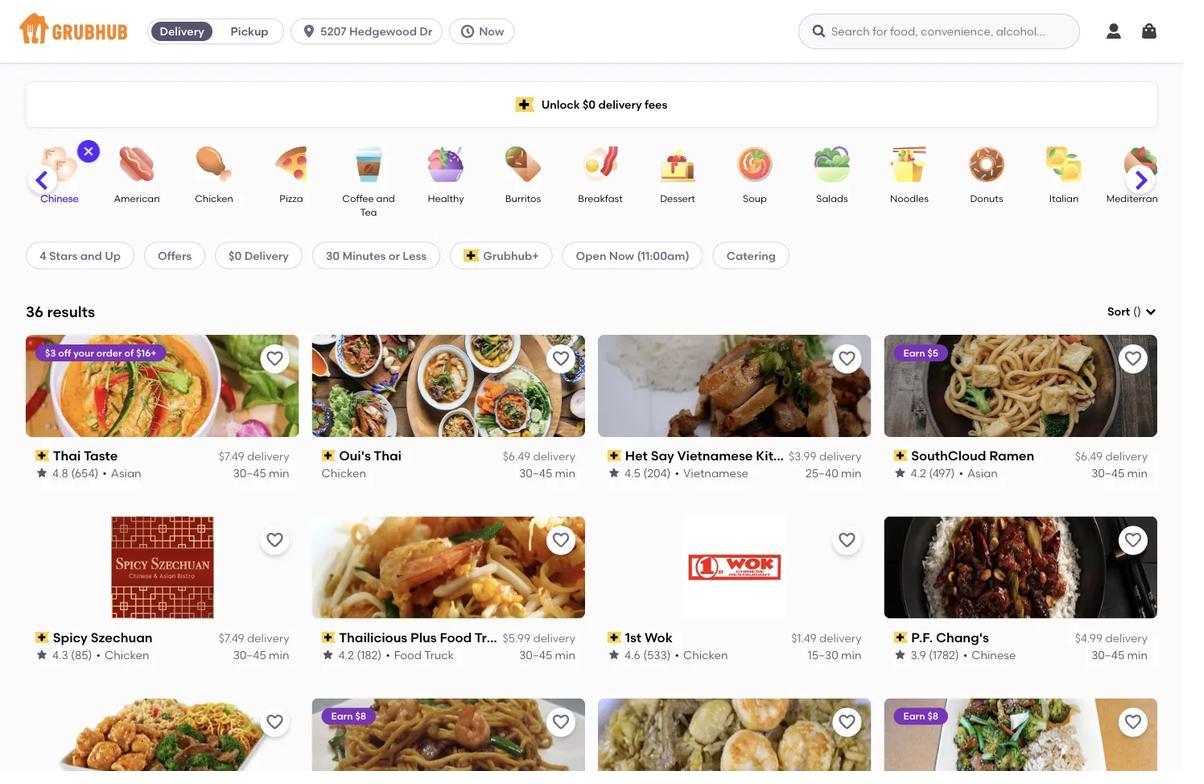 Task type: locate. For each thing, give the bounding box(es) containing it.
0 vertical spatial save this restaurant image
[[838, 349, 857, 369]]

0 horizontal spatial • chicken
[[96, 648, 149, 662]]

bamboo bistro (south) logo image
[[312, 699, 585, 771]]

1 horizontal spatial thai
[[374, 448, 402, 464]]

min for southcloud ramen
[[1128, 466, 1148, 480]]

1 vertical spatial delivery
[[245, 249, 289, 262]]

(204)
[[644, 466, 671, 480]]

$7.49 delivery
[[219, 450, 289, 463], [219, 632, 289, 645]]

subscription pass image left thailicious
[[322, 632, 336, 643]]

and
[[377, 192, 395, 204], [80, 249, 102, 262]]

delivery for oui's thai
[[533, 450, 576, 463]]

1 horizontal spatial • chicken
[[675, 648, 728, 662]]

earn $5
[[904, 347, 939, 359]]

now right open
[[609, 249, 635, 262]]

0 horizontal spatial • asian
[[103, 466, 141, 480]]

earn down 3.9
[[904, 711, 926, 722]]

and up tea
[[377, 192, 395, 204]]

svg image
[[1140, 22, 1160, 41], [301, 23, 317, 39], [812, 23, 828, 39], [82, 145, 95, 158], [1145, 305, 1158, 318]]

$3.99
[[789, 450, 817, 463]]

$7.49 delivery for thai taste
[[219, 450, 289, 463]]

min for spicy szechuan
[[269, 648, 289, 662]]

1 horizontal spatial 4.2
[[911, 466, 927, 480]]

0 horizontal spatial truck
[[424, 648, 454, 662]]

and left up at the top of the page
[[80, 249, 102, 262]]

0 horizontal spatial thai
[[53, 448, 81, 464]]

subscription pass image
[[322, 450, 336, 461], [322, 632, 336, 643], [894, 632, 908, 643]]

delivery inside the delivery 'button'
[[160, 25, 204, 38]]

earn for mei'mei's kitchen (west gate) logo
[[904, 711, 926, 722]]

30–45 for southcloud ramen
[[1092, 466, 1125, 480]]

1 horizontal spatial svg image
[[1105, 22, 1124, 41]]

het say vietnamese kitchen logo image
[[598, 335, 872, 437]]

spicy szechuan logo image
[[111, 517, 214, 619]]

0 horizontal spatial delivery
[[160, 25, 204, 38]]

5207
[[321, 25, 347, 38]]

unlock $0 delivery fees
[[542, 98, 668, 111]]

)
[[1138, 305, 1142, 319]]

0 horizontal spatial grubhub plus flag logo image
[[464, 249, 480, 262]]

delivery down pizza
[[245, 249, 289, 262]]

kitchen
[[756, 448, 805, 464]]

• down taste
[[103, 466, 107, 480]]

1st wok
[[625, 630, 673, 646]]

1 $8 from the left
[[355, 711, 366, 722]]

2 vertical spatial save this restaurant image
[[265, 713, 285, 732]]

truck right "plus"
[[475, 630, 510, 646]]

0 vertical spatial and
[[377, 192, 395, 204]]

chicken down oui's
[[322, 466, 366, 480]]

star icon image left the 4.6
[[608, 649, 621, 661]]

(182)
[[357, 648, 382, 662]]

star icon image left 4.3
[[35, 649, 48, 661]]

1 vertical spatial $7.49
[[219, 632, 244, 645]]

1 horizontal spatial and
[[377, 192, 395, 204]]

0 horizontal spatial food
[[394, 648, 422, 662]]

4.2 (182)
[[339, 648, 382, 662]]

save this restaurant image
[[265, 349, 285, 369], [552, 349, 571, 369], [1124, 349, 1143, 369], [265, 531, 285, 551], [552, 531, 571, 551], [1124, 531, 1143, 551], [552, 713, 571, 732], [838, 713, 857, 732], [1124, 713, 1143, 732]]

$0 right unlock
[[583, 98, 596, 111]]

•
[[103, 466, 107, 480], [675, 466, 680, 480], [960, 466, 964, 480], [96, 648, 101, 662], [386, 648, 390, 662], [675, 648, 680, 662], [964, 648, 968, 662]]

stars
[[49, 249, 78, 262]]

$8 down 3.9 (1782)
[[928, 711, 939, 722]]

1 horizontal spatial asian
[[968, 466, 998, 480]]

0 horizontal spatial asian
[[111, 466, 141, 480]]

chicken right (533)
[[684, 648, 728, 662]]

thai
[[53, 448, 81, 464], [374, 448, 402, 464]]

hedgewood
[[349, 25, 417, 38]]

fees
[[645, 98, 668, 111]]

0 vertical spatial grubhub plus flag logo image
[[516, 97, 535, 112]]

• chicken down szechuan
[[96, 648, 149, 662]]

american
[[114, 192, 160, 204]]

food down "plus"
[[394, 648, 422, 662]]

subscription pass image left oui's
[[322, 450, 336, 461]]

• chicken for spicy szechuan
[[96, 648, 149, 662]]

star icon image left 4.2 (497)
[[894, 467, 907, 480]]

1 horizontal spatial grubhub plus flag logo image
[[516, 97, 535, 112]]

2 $8 from the left
[[928, 711, 939, 722]]

0 horizontal spatial earn $8
[[331, 711, 366, 722]]

30–45 for spicy szechuan
[[233, 648, 266, 662]]

1 vertical spatial and
[[80, 249, 102, 262]]

• chicken
[[96, 648, 149, 662], [675, 648, 728, 662]]

$6.49 for ramen
[[1076, 450, 1103, 463]]

0 horizontal spatial now
[[479, 25, 504, 38]]

• down chang's
[[964, 648, 968, 662]]

4.3 (85)
[[52, 648, 92, 662]]

30
[[326, 249, 340, 262]]

1 horizontal spatial $6.49
[[1076, 450, 1103, 463]]

grubhub plus flag logo image
[[516, 97, 535, 112], [464, 249, 480, 262]]

$6.49 delivery
[[503, 450, 576, 463], [1076, 450, 1148, 463]]

star icon image for southcloud ramen
[[894, 467, 907, 480]]

vietnamese down het say vietnamese kitchen
[[684, 466, 749, 480]]

1 horizontal spatial food
[[440, 630, 472, 646]]

30–45 min for p.f. chang's
[[1092, 648, 1148, 662]]

0 horizontal spatial svg image
[[460, 23, 476, 39]]

1 vertical spatial $0
[[229, 249, 242, 262]]

min for 1st wok
[[842, 648, 862, 662]]

• right (85)
[[96, 648, 101, 662]]

svg image
[[1105, 22, 1124, 41], [460, 23, 476, 39]]

2 • chicken from the left
[[675, 648, 728, 662]]

min for thailicious plus food truck
[[555, 648, 576, 662]]

• chicken right (533)
[[675, 648, 728, 662]]

southcloud ramen
[[912, 448, 1035, 464]]

$0
[[583, 98, 596, 111], [229, 249, 242, 262]]

star icon image for het say vietnamese kitchen
[[608, 467, 621, 480]]

2 $7.49 delivery from the top
[[219, 632, 289, 645]]

subscription pass image for p.f. chang's
[[894, 632, 908, 643]]

0 vertical spatial now
[[479, 25, 504, 38]]

delivery
[[160, 25, 204, 38], [245, 249, 289, 262]]

save this restaurant image
[[838, 349, 857, 369], [838, 531, 857, 551], [265, 713, 285, 732]]

(11:00am)
[[637, 249, 690, 262]]

1 vertical spatial 4.2
[[339, 648, 354, 662]]

asian down taste
[[111, 466, 141, 480]]

0 vertical spatial $7.49 delivery
[[219, 450, 289, 463]]

1st
[[625, 630, 642, 646]]

0 vertical spatial truck
[[475, 630, 510, 646]]

breakfast
[[578, 192, 623, 204]]

0 vertical spatial $0
[[583, 98, 596, 111]]

food right "plus"
[[440, 630, 472, 646]]

• asian
[[103, 466, 141, 480], [960, 466, 998, 480]]

salads image
[[804, 147, 861, 182]]

earn down the 4.2 (182)
[[331, 711, 353, 722]]

• for szechuan
[[96, 648, 101, 662]]

earn $8 down the 4.2 (182)
[[331, 711, 366, 722]]

$5.99 delivery
[[503, 632, 576, 645]]

pizza
[[280, 192, 303, 204]]

1 $6.49 delivery from the left
[[503, 450, 576, 463]]

open now (11:00am)
[[576, 249, 690, 262]]

$6.49
[[503, 450, 531, 463], [1076, 450, 1103, 463]]

wok
[[645, 630, 673, 646]]

• for wok
[[675, 648, 680, 662]]

1 $6.49 from the left
[[503, 450, 531, 463]]

grubhub plus flag logo image left unlock
[[516, 97, 535, 112]]

het say vietnamese kitchen
[[625, 448, 805, 464]]

$4.99 delivery
[[1076, 632, 1148, 645]]

asian
[[111, 466, 141, 480], [968, 466, 998, 480]]

2 $6.49 from the left
[[1076, 450, 1103, 463]]

1 vertical spatial chinese
[[972, 648, 1016, 662]]

$0 delivery
[[229, 249, 289, 262]]

min for oui's thai
[[555, 466, 576, 480]]

thai right oui's
[[374, 448, 402, 464]]

coffee
[[342, 192, 374, 204]]

1 horizontal spatial earn $8
[[904, 711, 939, 722]]

1 vertical spatial vietnamese
[[684, 466, 749, 480]]

panda express logo image
[[26, 699, 299, 771]]

1 horizontal spatial chinese
[[972, 648, 1016, 662]]

chinese down chinese image
[[41, 192, 79, 204]]

0 horizontal spatial 4.2
[[339, 648, 354, 662]]

0 vertical spatial food
[[440, 630, 472, 646]]

30–45 for thai taste
[[233, 466, 266, 480]]

2 $7.49 from the top
[[219, 632, 244, 645]]

thai up 4.8
[[53, 448, 81, 464]]

0 vertical spatial $7.49
[[219, 450, 244, 463]]

(85)
[[71, 648, 92, 662]]

subscription pass image left het
[[608, 450, 622, 461]]

healthy
[[428, 192, 464, 204]]

$7.49 for spicy szechuan
[[219, 632, 244, 645]]

star icon image left 3.9
[[894, 649, 907, 661]]

• asian for taste
[[103, 466, 141, 480]]

thai taste logo image
[[26, 335, 299, 437]]

$6.49 delivery for southcloud ramen
[[1076, 450, 1148, 463]]

4.2
[[911, 466, 927, 480], [339, 648, 354, 662]]

1 • chicken from the left
[[96, 648, 149, 662]]

earn for southcloud ramen logo
[[904, 347, 926, 359]]

$7.49
[[219, 450, 244, 463], [219, 632, 244, 645]]

1 $7.49 from the top
[[219, 450, 244, 463]]

delivery for thailicious plus food truck
[[533, 632, 576, 645]]

earn left "$5"
[[904, 347, 926, 359]]

2 asian from the left
[[968, 466, 998, 480]]

delivery for thai taste
[[247, 450, 289, 463]]

subscription pass image for het say vietnamese kitchen
[[608, 450, 622, 461]]

• right (204)
[[675, 466, 680, 480]]

open
[[576, 249, 607, 262]]

• asian down taste
[[103, 466, 141, 480]]

subscription pass image left p.f.
[[894, 632, 908, 643]]

subscription pass image
[[35, 450, 50, 461], [608, 450, 622, 461], [894, 450, 908, 461], [35, 632, 50, 643], [608, 632, 622, 643]]

1 earn $8 from the left
[[331, 711, 366, 722]]

30–45 for p.f. chang's
[[1092, 648, 1125, 662]]

now
[[479, 25, 504, 38], [609, 249, 635, 262]]

1 asian from the left
[[111, 466, 141, 480]]

• asian down southcloud ramen
[[960, 466, 998, 480]]

2 $6.49 delivery from the left
[[1076, 450, 1148, 463]]

southcloud ramen logo image
[[885, 335, 1158, 437]]

(1782)
[[929, 648, 960, 662]]

none field containing sort
[[1108, 304, 1158, 320]]

truck down thailicious plus food truck
[[424, 648, 454, 662]]

delivery left the pickup button in the left of the page
[[160, 25, 204, 38]]

None field
[[1108, 304, 1158, 320]]

1 horizontal spatial truck
[[475, 630, 510, 646]]

chinese down chang's
[[972, 648, 1016, 662]]

grubhub plus flag logo image for unlock $0 delivery fees
[[516, 97, 535, 112]]

subscription pass image for spicy szechuan
[[35, 632, 50, 643]]

1 horizontal spatial now
[[609, 249, 635, 262]]

burritos image
[[495, 147, 552, 182]]

1 horizontal spatial $8
[[928, 711, 939, 722]]

1 horizontal spatial • asian
[[960, 466, 998, 480]]

0 horizontal spatial $8
[[355, 711, 366, 722]]

• food truck
[[386, 648, 454, 662]]

30–45 min
[[233, 466, 289, 480], [520, 466, 576, 480], [1092, 466, 1148, 480], [233, 648, 289, 662], [520, 648, 576, 662], [1092, 648, 1148, 662]]

delivery
[[599, 98, 642, 111], [247, 450, 289, 463], [533, 450, 576, 463], [820, 450, 862, 463], [1106, 450, 1148, 463], [247, 632, 289, 645], [533, 632, 576, 645], [820, 632, 862, 645], [1106, 632, 1148, 645]]

• right (497)
[[960, 466, 964, 480]]

4.6 (533)
[[625, 648, 671, 662]]

subscription pass image left spicy
[[35, 632, 50, 643]]

donuts image
[[959, 147, 1015, 182]]

$7.49 for thai taste
[[219, 450, 244, 463]]

chicken down chicken image
[[195, 192, 233, 204]]

0 vertical spatial vietnamese
[[678, 448, 753, 464]]

chinese image
[[31, 147, 88, 182]]

star icon image left 4.8
[[35, 467, 48, 480]]

3.9 (1782)
[[911, 648, 960, 662]]

1 vertical spatial $7.49 delivery
[[219, 632, 289, 645]]

• right (533)
[[675, 648, 680, 662]]

2 • asian from the left
[[960, 466, 998, 480]]

svg image inside field
[[1145, 305, 1158, 318]]

1 vertical spatial grubhub plus flag logo image
[[464, 249, 480, 262]]

4.2 left the (182)
[[339, 648, 354, 662]]

• for say
[[675, 466, 680, 480]]

4.2 left (497)
[[911, 466, 927, 480]]

earn $8 for mei'mei's kitchen (west gate) logo
[[904, 711, 939, 722]]

earn $8 down 3.9
[[904, 711, 939, 722]]

1 vertical spatial truck
[[424, 648, 454, 662]]

truck
[[475, 630, 510, 646], [424, 648, 454, 662]]

grubhub plus flag logo image left grubhub+
[[464, 249, 480, 262]]

0 vertical spatial 4.2
[[911, 466, 927, 480]]

subscription pass image left southcloud at the bottom
[[894, 450, 908, 461]]

min for het say vietnamese kitchen
[[842, 466, 862, 480]]

$0 right offers
[[229, 249, 242, 262]]

delivery for p.f. chang's
[[1106, 632, 1148, 645]]

thailicious
[[339, 630, 408, 646]]

3.9
[[911, 648, 927, 662]]

vietnamese up • vietnamese on the bottom
[[678, 448, 753, 464]]

• right the (182)
[[386, 648, 390, 662]]

italian
[[1050, 192, 1079, 204]]

asian for ramen
[[968, 466, 998, 480]]

1st wok logo image
[[684, 517, 786, 619]]

delivery button
[[148, 19, 216, 44]]

star icon image for p.f. chang's
[[894, 649, 907, 661]]

1 • asian from the left
[[103, 466, 141, 480]]

5207 hedgewood dr button
[[291, 19, 449, 44]]

star icon image left 4.5
[[608, 467, 621, 480]]

$8 down the 4.2 (182)
[[355, 711, 366, 722]]

$6.49 delivery for oui's thai
[[503, 450, 576, 463]]

chicken image
[[186, 147, 242, 182]]

0 horizontal spatial $6.49 delivery
[[503, 450, 576, 463]]

now right dr
[[479, 25, 504, 38]]

0 vertical spatial delivery
[[160, 25, 204, 38]]

0 horizontal spatial $6.49
[[503, 450, 531, 463]]

earn $8
[[331, 711, 366, 722], [904, 711, 939, 722]]

thailicious plus food truck logo image
[[312, 517, 585, 619]]

1 $7.49 delivery from the top
[[219, 450, 289, 463]]

star icon image for spicy szechuan
[[35, 649, 48, 661]]

spicy
[[53, 630, 88, 646]]

0 horizontal spatial chinese
[[41, 192, 79, 204]]

pickup
[[231, 25, 269, 38]]

asian down southcloud ramen
[[968, 466, 998, 480]]

p.f. chang's logo image
[[885, 517, 1158, 619]]

mediterranean
[[1107, 192, 1177, 204]]

min
[[269, 466, 289, 480], [555, 466, 576, 480], [842, 466, 862, 480], [1128, 466, 1148, 480], [269, 648, 289, 662], [555, 648, 576, 662], [842, 648, 862, 662], [1128, 648, 1148, 662]]

subscription pass image left 1st
[[608, 632, 622, 643]]

star icon image
[[35, 467, 48, 480], [608, 467, 621, 480], [894, 467, 907, 480], [35, 649, 48, 661], [322, 649, 335, 661], [608, 649, 621, 661], [894, 649, 907, 661]]

1 horizontal spatial $6.49 delivery
[[1076, 450, 1148, 463]]

results
[[47, 303, 95, 321]]

grubhub plus flag logo image for grubhub+
[[464, 249, 480, 262]]

subscription pass image left 'thai taste' on the bottom
[[35, 450, 50, 461]]

30–45 for thailicious plus food truck
[[520, 648, 553, 662]]

star icon image left the 4.2 (182)
[[322, 649, 335, 661]]

your
[[73, 347, 94, 359]]

• for plus
[[386, 648, 390, 662]]

1 vertical spatial save this restaurant image
[[838, 531, 857, 551]]

2 earn $8 from the left
[[904, 711, 939, 722]]



Task type: vqa. For each thing, say whether or not it's contained in the screenshot.


Task type: describe. For each thing, give the bounding box(es) containing it.
up
[[105, 249, 121, 262]]

star icon image for thailicious plus food truck
[[322, 649, 335, 661]]

$3 off your order of $16+
[[45, 347, 157, 359]]

25–40 min
[[806, 466, 862, 480]]

now button
[[449, 19, 521, 44]]

• chicken for 1st wok
[[675, 648, 728, 662]]

soup image
[[727, 147, 784, 182]]

star icon image for thai taste
[[35, 467, 48, 480]]

szechuan
[[91, 630, 153, 646]]

min for p.f. chang's
[[1128, 648, 1148, 662]]

• for ramen
[[960, 466, 964, 480]]

1 horizontal spatial $0
[[583, 98, 596, 111]]

healthy image
[[418, 147, 474, 182]]

subscription pass image for 1st wok
[[608, 632, 622, 643]]

order
[[96, 347, 122, 359]]

mei'mei's kitchen (west gate) logo image
[[885, 699, 1158, 771]]

0 vertical spatial chinese
[[41, 192, 79, 204]]

main navigation navigation
[[0, 0, 1184, 63]]

• asian for ramen
[[960, 466, 998, 480]]

(533)
[[643, 648, 671, 662]]

$16+
[[136, 347, 157, 359]]

30–45 min for spicy szechuan
[[233, 648, 289, 662]]

oui's thai
[[339, 448, 402, 464]]

4.5 (204)
[[625, 466, 671, 480]]

unlock
[[542, 98, 580, 111]]

sort
[[1108, 305, 1131, 319]]

now inside button
[[479, 25, 504, 38]]

$7.49 delivery for spicy szechuan
[[219, 632, 289, 645]]

oui's thai logo image
[[312, 335, 585, 437]]

4.2 for southcloud ramen
[[911, 466, 927, 480]]

4.6
[[625, 648, 641, 662]]

dessert image
[[650, 147, 706, 182]]

american image
[[109, 147, 165, 182]]

earn $8 for bamboo bistro (south) logo
[[331, 711, 366, 722]]

minutes
[[343, 249, 386, 262]]

china's family restaurant logo image
[[598, 699, 872, 771]]

30 minutes or less
[[326, 249, 427, 262]]

sort ( )
[[1108, 305, 1142, 319]]

p.f. chang's
[[912, 630, 989, 646]]

30–45 min for thai taste
[[233, 466, 289, 480]]

30–45 for oui's thai
[[520, 466, 553, 480]]

delivery for 1st wok
[[820, 632, 862, 645]]

noodles
[[891, 192, 929, 204]]

4.3
[[52, 648, 68, 662]]

$8 for bamboo bistro (south) logo
[[355, 711, 366, 722]]

off
[[58, 347, 71, 359]]

donuts
[[971, 192, 1004, 204]]

• vietnamese
[[675, 466, 749, 480]]

southcloud
[[912, 448, 987, 464]]

15–30 min
[[808, 648, 862, 662]]

save this restaurant image for het say vietnamese kitchen
[[838, 349, 857, 369]]

1 horizontal spatial delivery
[[245, 249, 289, 262]]

pizza image
[[263, 147, 320, 182]]

4.2 for thailicious plus food truck
[[339, 648, 354, 662]]

$5.99
[[503, 632, 531, 645]]

mediterranean image
[[1114, 147, 1170, 182]]

$3.99 delivery
[[789, 450, 862, 463]]

$1.49 delivery
[[792, 632, 862, 645]]

noodles image
[[882, 147, 938, 182]]

delivery for het say vietnamese kitchen
[[820, 450, 862, 463]]

36 results
[[26, 303, 95, 321]]

asian for taste
[[111, 466, 141, 480]]

coffee and tea image
[[341, 147, 397, 182]]

$8 for mei'mei's kitchen (west gate) logo
[[928, 711, 939, 722]]

(497)
[[929, 466, 955, 480]]

spicy szechuan
[[53, 630, 153, 646]]

subscription pass image for southcloud ramen
[[894, 450, 908, 461]]

Search for food, convenience, alcohol... search field
[[799, 14, 1081, 49]]

• for chang's
[[964, 648, 968, 662]]

say
[[651, 448, 675, 464]]

1 vertical spatial now
[[609, 249, 635, 262]]

ramen
[[990, 448, 1035, 464]]

subscription pass image for thailicious plus food truck
[[322, 632, 336, 643]]

subscription pass image for thai taste
[[35, 450, 50, 461]]

italian image
[[1036, 147, 1093, 182]]

burritos
[[506, 192, 541, 204]]

$3
[[45, 347, 56, 359]]

1 vertical spatial food
[[394, 648, 422, 662]]

delivery for southcloud ramen
[[1106, 450, 1148, 463]]

(
[[1134, 305, 1138, 319]]

0 horizontal spatial and
[[80, 249, 102, 262]]

$5
[[928, 347, 939, 359]]

save this restaurant image for 1st wok
[[838, 531, 857, 551]]

offers
[[158, 249, 192, 262]]

svg image inside now button
[[460, 23, 476, 39]]

$1.49
[[792, 632, 817, 645]]

of
[[124, 347, 134, 359]]

p.f.
[[912, 630, 933, 646]]

delivery for spicy szechuan
[[247, 632, 289, 645]]

breakfast image
[[573, 147, 629, 182]]

4.5
[[625, 466, 641, 480]]

2 thai from the left
[[374, 448, 402, 464]]

and inside coffee and tea
[[377, 192, 395, 204]]

less
[[403, 249, 427, 262]]

taste
[[84, 448, 118, 464]]

• chinese
[[964, 648, 1016, 662]]

$6.49 for thai
[[503, 450, 531, 463]]

0 horizontal spatial $0
[[229, 249, 242, 262]]

tea
[[360, 206, 377, 218]]

earn for bamboo bistro (south) logo
[[331, 711, 353, 722]]

dr
[[420, 25, 433, 38]]

oui's
[[339, 448, 371, 464]]

30–45 min for thailicious plus food truck
[[520, 648, 576, 662]]

svg image inside 5207 hedgewood dr button
[[301, 23, 317, 39]]

30–45 min for southcloud ramen
[[1092, 466, 1148, 480]]

36
[[26, 303, 44, 321]]

het
[[625, 448, 648, 464]]

plus
[[411, 630, 437, 646]]

1 thai from the left
[[53, 448, 81, 464]]

chang's
[[937, 630, 989, 646]]

dessert
[[660, 192, 696, 204]]

or
[[389, 249, 400, 262]]

25–40
[[806, 466, 839, 480]]

min for thai taste
[[269, 466, 289, 480]]

4
[[39, 249, 46, 262]]

chicken down szechuan
[[105, 648, 149, 662]]

5207 hedgewood dr
[[321, 25, 433, 38]]

30–45 min for oui's thai
[[520, 466, 576, 480]]

thailicious plus food truck
[[339, 630, 510, 646]]

• for taste
[[103, 466, 107, 480]]

star icon image for 1st wok
[[608, 649, 621, 661]]

4.8
[[52, 466, 68, 480]]

subscription pass image for oui's thai
[[322, 450, 336, 461]]

salads
[[817, 192, 848, 204]]

grubhub+
[[483, 249, 539, 262]]

catering
[[727, 249, 776, 262]]

15–30
[[808, 648, 839, 662]]

pickup button
[[216, 19, 284, 44]]

4.8 (654)
[[52, 466, 99, 480]]



